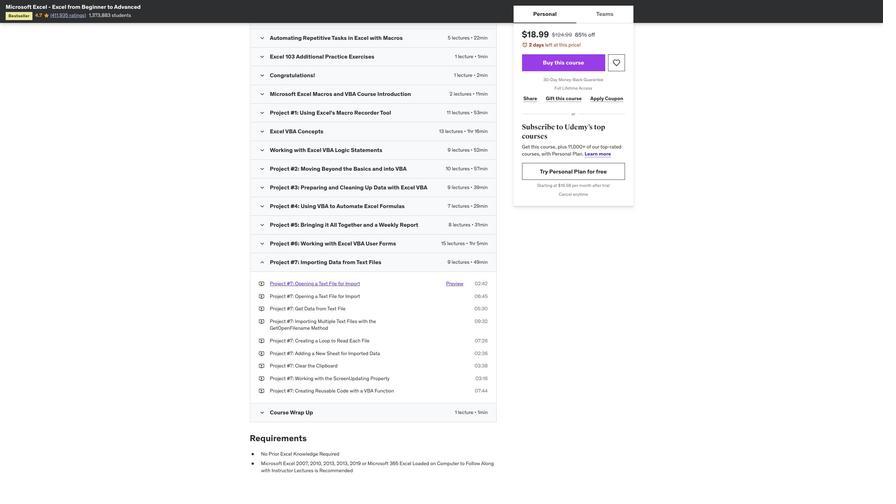 Task type: vqa. For each thing, say whether or not it's contained in the screenshot.
© at the bottom of page
no



Task type: describe. For each thing, give the bounding box(es) containing it.
#6:
[[291, 240, 300, 247]]

personal button
[[514, 6, 577, 23]]

preparing
[[301, 184, 327, 191]]

wishlist image
[[612, 58, 621, 67]]

1 horizontal spatial up
[[365, 184, 373, 191]]

top-
[[601, 144, 610, 150]]

excel up (411,935
[[52, 3, 66, 10]]

a down project #7: opening a text file for import button
[[315, 293, 318, 299]]

to right loop
[[331, 337, 336, 344]]

statements
[[351, 146, 383, 153]]

data up project #7: importing multiple text files with the getopenfilename method
[[304, 305, 315, 312]]

1 vertical spatial get
[[295, 305, 303, 312]]

user
[[366, 240, 378, 247]]

apply
[[591, 95, 604, 101]]

for right sheet
[[341, 350, 347, 356]]

import inside button
[[346, 280, 360, 287]]

$18.99 $124.99 85% off
[[522, 29, 595, 40]]

(411,935 ratings)
[[50, 12, 86, 18]]

from for -
[[68, 3, 80, 10]]

1 for course wrap up
[[455, 409, 457, 415]]

• for basics
[[471, 165, 473, 172]]

file down project #7: opening a text file for import button
[[329, 293, 337, 299]]

1 horizontal spatial files
[[369, 258, 382, 266]]

06:45
[[475, 293, 488, 299]]

excel left concepts
[[270, 128, 284, 135]]

with up reusable
[[315, 375, 324, 381]]

1 horizontal spatial or
[[572, 111, 576, 116]]

together
[[338, 221, 362, 228]]

excel right prior
[[280, 451, 292, 457]]

buy this course button
[[522, 54, 605, 71]]

new
[[316, 350, 326, 356]]

• for with
[[471, 35, 473, 41]]

course for buy this course
[[566, 59, 584, 66]]

excel down concepts
[[307, 146, 322, 153]]

with inside project #7: importing multiple text files with the getopenfilename method
[[359, 318, 368, 324]]

small image for excel vba concepts
[[259, 128, 266, 135]]

5 lectures • 22min
[[448, 35, 488, 41]]

03:38
[[475, 363, 488, 369]]

using for excel's
[[300, 109, 315, 116]]

small image for project #6: working with excel vba user forms
[[259, 240, 266, 247]]

required
[[319, 451, 340, 457]]

0 vertical spatial at
[[554, 42, 558, 48]]

with inside the microsoft excel 2007, 2010, 2013, 2013, 2019 or microsoft 365 excel loaded on computer to follow along with instructor lectures is recommended
[[261, 467, 271, 474]]

plan.
[[573, 151, 584, 157]]

microsoft excel 2007, 2010, 2013, 2013, 2019 or microsoft 365 excel loaded on computer to follow along with instructor lectures is recommended
[[261, 460, 494, 474]]

15 project from the top
[[270, 375, 286, 381]]

lectures for project #2: moving beyond the basics and into vba
[[452, 165, 470, 172]]

1 lecture • 2min
[[454, 72, 488, 78]]

lectures for automating repetitive tasks in excel with macros
[[452, 35, 470, 41]]

1,373,883 students
[[89, 12, 131, 18]]

project #5: bringing it all together and a weekly report
[[270, 221, 418, 228]]

xsmall image for project #7: adding a new sheet for imported data
[[259, 350, 264, 357]]

of
[[587, 144, 591, 150]]

ratings)
[[69, 12, 86, 18]]

1 lecture • 1min for course wrap up
[[455, 409, 488, 415]]

with down excel vba concepts
[[294, 146, 306, 153]]

and left cleaning
[[329, 184, 339, 191]]

full
[[555, 85, 562, 91]]

from for get
[[316, 305, 326, 312]]

data down into on the top left of the page
[[374, 184, 386, 191]]

5 project from the top
[[270, 221, 290, 228]]

for down project #7: opening a text file for import button
[[338, 293, 344, 299]]

• for together
[[472, 221, 474, 228]]

access
[[579, 85, 592, 91]]

02:42
[[475, 280, 488, 287]]

lectures for project #4: using vba to automate excel formulas
[[452, 203, 470, 209]]

project #7: importing data from text files
[[270, 258, 382, 266]]

a left loop
[[315, 337, 318, 344]]

opening inside button
[[295, 280, 314, 287]]

9 for working with excel vba logic statements
[[448, 147, 451, 153]]

0 vertical spatial working
[[270, 146, 293, 153]]

#7: for xsmall image for project #7: adding a new sheet for imported data
[[287, 350, 294, 356]]

small image for project #2: moving beyond the basics and into vba
[[259, 165, 266, 172]]

advanced
[[114, 3, 141, 10]]

left
[[545, 42, 553, 48]]

buy
[[543, 59, 553, 66]]

#1:
[[291, 109, 299, 116]]

0 horizontal spatial macros
[[313, 90, 332, 97]]

project #2: moving beyond the basics and into vba
[[270, 165, 407, 172]]

• for text
[[471, 259, 473, 265]]

lectures for project #3: preparing and cleaning up data with excel vba
[[452, 184, 470, 190]]

#2:
[[291, 165, 300, 172]]

for inside button
[[338, 280, 344, 287]]

lectures for project #1: using excel's macro recorder tool
[[452, 109, 470, 116]]

microsoft for microsoft excel 2007, 2010, 2013, 2013, 2019 or microsoft 365 excel loaded on computer to follow along with instructor lectures is recommended
[[261, 460, 282, 467]]

small image for project #1: using excel's macro recorder tool
[[259, 109, 266, 116]]

small image for congratulations!
[[259, 72, 266, 79]]

1 horizontal spatial macros
[[383, 34, 403, 41]]

lectures for working with excel vba logic statements
[[452, 147, 470, 153]]

with up 'exercises'
[[370, 34, 382, 41]]

57min
[[474, 165, 488, 172]]

share
[[524, 95, 537, 101]]

13 project from the top
[[270, 350, 286, 356]]

#7: for xsmall icon for project #7: creating a loop to read each file
[[287, 337, 294, 344]]

9 project from the top
[[270, 293, 286, 299]]

screenupdating
[[334, 375, 369, 381]]

with up 'formulas'
[[388, 184, 400, 191]]

reusable
[[315, 388, 336, 394]]

free
[[596, 168, 607, 175]]

2 vertical spatial xsmall image
[[250, 460, 256, 467]]

project #7: clear the clipboard
[[270, 363, 338, 369]]

a inside button
[[315, 280, 318, 287]]

money-
[[559, 77, 573, 82]]

85%
[[575, 31, 587, 38]]

• for up
[[471, 184, 473, 190]]

#7: for xsmall image associated with project #7: creating reusable code with a vba function
[[287, 388, 294, 394]]

#4:
[[291, 202, 300, 209]]

repetitive
[[303, 34, 331, 41]]

in
[[348, 34, 353, 41]]

at inside starting at $16.58 per month after trial cancel anytime
[[554, 183, 557, 188]]

#7: for project #7: importing multiple text files with the getopenfilename method xsmall icon
[[287, 318, 294, 324]]

starting at $16.58 per month after trial cancel anytime
[[537, 183, 610, 197]]

10 lectures • 57min
[[446, 165, 488, 172]]

2 import from the top
[[346, 293, 360, 299]]

this for buy
[[555, 59, 565, 66]]

to up 1,373,883 students
[[107, 3, 113, 10]]

anytime
[[573, 192, 588, 197]]

project inside button
[[270, 280, 286, 287]]

text down user
[[357, 258, 368, 266]]

excel right 365
[[400, 460, 412, 467]]

gift
[[546, 95, 555, 101]]

7 project from the top
[[270, 258, 290, 266]]

2 lectures • 11min
[[450, 91, 488, 97]]

the inside project #7: importing multiple text files with the getopenfilename method
[[369, 318, 376, 324]]

excel up 4.7
[[33, 3, 47, 10]]

preview
[[446, 280, 464, 287]]

exercises
[[349, 53, 375, 60]]

microsoft left 365
[[368, 460, 389, 467]]

recommended
[[320, 467, 353, 474]]

small image for microsoft excel macros and vba course introduction
[[259, 91, 266, 98]]

12 project from the top
[[270, 337, 286, 344]]

automate
[[337, 202, 363, 209]]

30-
[[544, 77, 551, 82]]

• down 07:44
[[475, 409, 477, 415]]

and right together
[[363, 221, 373, 228]]

xsmall image for project #7: clear the clipboard
[[259, 363, 264, 370]]

2 for 2 lectures • 11min
[[450, 91, 453, 97]]

additional
[[296, 53, 324, 60]]

small image for project #5: bringing it all together and a weekly report
[[259, 221, 266, 229]]

• for statements
[[471, 147, 473, 153]]

or inside the microsoft excel 2007, 2010, 2013, 2013, 2019 or microsoft 365 excel loaded on computer to follow along with instructor lectures is recommended
[[362, 460, 367, 467]]

small image for automating repetitive tasks in excel with macros
[[259, 35, 266, 42]]

adding
[[295, 350, 311, 356]]

lectures for project #5: bringing it all together and a weekly report
[[453, 221, 471, 228]]

xsmall image for project #7: working with the screenupdating property
[[259, 375, 264, 382]]

get inside get this course, plus 11,000+ of our top-rated courses, with personal plan.
[[522, 144, 530, 150]]

9 lectures • 49min
[[448, 259, 488, 265]]

6 project from the top
[[270, 240, 290, 247]]

small image for project #4: using vba to automate excel formulas
[[259, 203, 266, 210]]

365
[[390, 460, 399, 467]]

off
[[589, 31, 595, 38]]

#7: inside button
[[287, 280, 294, 287]]

15
[[441, 240, 446, 247]]

1min for course wrap up
[[478, 409, 488, 415]]

31min
[[475, 221, 488, 228]]

microsoft excel - excel from beginner to advanced
[[6, 3, 141, 10]]

teams button
[[577, 6, 634, 23]]

computer
[[437, 460, 459, 467]]

lecture for congratulations!
[[457, 72, 473, 78]]

microsoft for microsoft excel - excel from beginner to advanced
[[6, 3, 32, 10]]

project #7: creating reusable code with a vba function
[[270, 388, 394, 394]]

22min
[[474, 35, 488, 41]]

2 project #7: opening a text file for import from the top
[[270, 293, 360, 299]]

personal inside button
[[533, 10, 557, 17]]

subscribe
[[522, 123, 555, 132]]

8 lectures • 31min
[[449, 221, 488, 228]]

per
[[572, 183, 579, 188]]

excel's
[[317, 109, 335, 116]]

and left into on the top left of the page
[[372, 165, 383, 172]]

our
[[592, 144, 600, 150]]

importing for multiple
[[295, 318, 317, 324]]

excel 103 additional practice exercises
[[270, 53, 375, 60]]

personal inside get this course, plus 11,000+ of our top-rated courses, with personal plan.
[[552, 151, 572, 157]]

1 2013, from the left
[[324, 460, 336, 467]]

to inside the microsoft excel 2007, 2010, 2013, 2013, 2019 or microsoft 365 excel loaded on computer to follow along with instructor lectures is recommended
[[460, 460, 465, 467]]

10 project from the top
[[270, 305, 286, 312]]

try personal plan for free
[[540, 168, 607, 175]]

lecture for excel 103 additional practice exercises
[[458, 53, 474, 60]]

file up project #7: importing multiple text files with the getopenfilename method
[[338, 305, 346, 312]]

with right code
[[350, 388, 359, 394]]

lectures for project #6: working with excel vba user forms
[[447, 240, 465, 247]]

a down screenupdating
[[360, 388, 363, 394]]

wrap
[[290, 409, 304, 416]]

10
[[446, 165, 451, 172]]

excel left 103
[[270, 53, 284, 60]]

students
[[112, 12, 131, 18]]

#3:
[[291, 184, 300, 191]]

property
[[371, 375, 390, 381]]

excel up instructor
[[283, 460, 295, 467]]

using for vba
[[301, 202, 316, 209]]

gift this course
[[546, 95, 582, 101]]

alarm image
[[522, 42, 528, 48]]

follow
[[466, 460, 480, 467]]



Task type: locate. For each thing, give the bounding box(es) containing it.
2 1min from the top
[[478, 409, 488, 415]]

1 vertical spatial course
[[566, 95, 582, 101]]

3 small image from the top
[[259, 72, 266, 79]]

after
[[593, 183, 602, 188]]

xsmall image for project #7: importing multiple text files with the getopenfilename method
[[259, 318, 264, 325]]

learn more link
[[585, 151, 611, 157]]

• left 5min
[[466, 240, 468, 247]]

0 vertical spatial importing
[[301, 258, 327, 266]]

with down the all
[[325, 240, 337, 247]]

2 vertical spatial 9
[[448, 259, 451, 265]]

excel right in
[[354, 34, 369, 41]]

microsoft excel macros and vba course introduction
[[270, 90, 411, 97]]

• left "11min" at the right of the page
[[473, 91, 475, 97]]

along
[[481, 460, 494, 467]]

data right imported
[[370, 350, 380, 356]]

creating up adding
[[295, 337, 314, 344]]

project #7: opening a text file for import down project #7: opening a text file for import button
[[270, 293, 360, 299]]

0 vertical spatial 1 lecture • 1min
[[455, 53, 488, 60]]

0 vertical spatial 1min
[[478, 53, 488, 60]]

with down course,
[[542, 151, 551, 157]]

1 vertical spatial lecture
[[457, 72, 473, 78]]

1 vertical spatial 2
[[450, 91, 453, 97]]

small image left #4:
[[259, 203, 266, 210]]

1 vertical spatial project #7: opening a text file for import
[[270, 293, 360, 299]]

lectures right "15"
[[447, 240, 465, 247]]

1 horizontal spatial 2013,
[[337, 460, 349, 467]]

all
[[330, 221, 337, 228]]

small image left 103
[[259, 53, 266, 60]]

requirements
[[250, 433, 307, 444]]

using right #1:
[[300, 109, 315, 116]]

practice
[[325, 53, 348, 60]]

1hr for project #6: working with excel vba user forms
[[469, 240, 476, 247]]

microsoft for microsoft excel macros and vba course introduction
[[270, 90, 296, 97]]

project #6: working with excel vba user forms
[[270, 240, 396, 247]]

formulas
[[380, 202, 405, 209]]

lectures down 15 lectures • 1hr 5min
[[452, 259, 470, 265]]

11 lectures • 53min
[[447, 109, 488, 116]]

• left the 31min
[[472, 221, 474, 228]]

and up macro
[[334, 90, 344, 97]]

from up ratings)
[[68, 3, 80, 10]]

tasks
[[332, 34, 347, 41]]

with
[[370, 34, 382, 41], [294, 146, 306, 153], [542, 151, 551, 157], [388, 184, 400, 191], [325, 240, 337, 247], [359, 318, 368, 324], [315, 375, 324, 381], [350, 388, 359, 394], [261, 467, 271, 474]]

text down project #7: opening a text file for import button
[[319, 293, 328, 299]]

1 horizontal spatial 2
[[529, 42, 532, 48]]

try
[[540, 168, 548, 175]]

lectures down 13 lectures • 1hr 16min
[[452, 147, 470, 153]]

1 vertical spatial 1min
[[478, 409, 488, 415]]

9 for project #3: preparing and cleaning up data with excel vba
[[448, 184, 451, 190]]

2013,
[[324, 460, 336, 467], [337, 460, 349, 467]]

2 vertical spatial working
[[295, 375, 313, 381]]

bestseller
[[8, 13, 30, 18]]

for down project #7: importing data from text files
[[338, 280, 344, 287]]

importing
[[301, 258, 327, 266], [295, 318, 317, 324]]

14 project from the top
[[270, 363, 286, 369]]

excel up #1:
[[297, 90, 311, 97]]

automating
[[270, 34, 302, 41]]

#7: for project #7: opening a text file for import xsmall image
[[287, 293, 294, 299]]

• left 39min
[[471, 184, 473, 190]]

small image
[[259, 91, 266, 98], [259, 147, 266, 154], [259, 184, 266, 191], [259, 221, 266, 229], [259, 240, 266, 247], [259, 259, 266, 266], [259, 409, 266, 416]]

project inside project #7: importing multiple text files with the getopenfilename method
[[270, 318, 286, 324]]

2 opening from the top
[[295, 293, 314, 299]]

back
[[573, 77, 583, 82]]

text up multiple
[[327, 305, 337, 312]]

1 vertical spatial at
[[554, 183, 557, 188]]

plan
[[574, 168, 586, 175]]

1 vertical spatial 9
[[448, 184, 451, 190]]

this up courses,
[[531, 144, 539, 150]]

microsoft down prior
[[261, 460, 282, 467]]

with inside get this course, plus 11,000+ of our top-rated courses, with personal plan.
[[542, 151, 551, 157]]

#7:
[[291, 258, 299, 266], [287, 280, 294, 287], [287, 293, 294, 299], [287, 305, 294, 312], [287, 318, 294, 324], [287, 337, 294, 344], [287, 350, 294, 356], [287, 363, 294, 369], [287, 375, 294, 381], [287, 388, 294, 394]]

• for vba
[[466, 240, 468, 247]]

0 vertical spatial opening
[[295, 280, 314, 287]]

a down project #7: importing data from text files
[[315, 280, 318, 287]]

0 vertical spatial creating
[[295, 337, 314, 344]]

1 import from the top
[[346, 280, 360, 287]]

courses
[[522, 132, 548, 141]]

text inside button
[[319, 280, 328, 287]]

9 up preview
[[448, 259, 451, 265]]

07:44
[[475, 388, 488, 394]]

this for get
[[531, 144, 539, 150]]

course
[[566, 59, 584, 66], [566, 95, 582, 101]]

2 for 2 days left at this price!
[[529, 42, 532, 48]]

• for automate
[[471, 203, 473, 209]]

1 course from the top
[[566, 59, 584, 66]]

introduction
[[378, 90, 411, 97]]

1 vertical spatial 1
[[454, 72, 456, 78]]

apply coupon
[[591, 95, 624, 101]]

from for importing
[[343, 258, 356, 266]]

3 9 from the top
[[448, 259, 451, 265]]

9 for project #7: importing data from text files
[[448, 259, 451, 265]]

1 vertical spatial working
[[301, 240, 324, 247]]

0 horizontal spatial files
[[347, 318, 357, 324]]

13
[[439, 128, 444, 134]]

to left udemy's
[[556, 123, 563, 132]]

1 vertical spatial importing
[[295, 318, 317, 324]]

2019
[[350, 460, 361, 467]]

small image for project #3: preparing and cleaning up data with excel vba
[[259, 184, 266, 191]]

lecture for course wrap up
[[458, 409, 474, 415]]

a left new
[[312, 350, 315, 356]]

1 small image from the top
[[259, 35, 266, 42]]

with left instructor
[[261, 467, 271, 474]]

4 small image from the top
[[259, 109, 266, 116]]

0 vertical spatial 1
[[455, 53, 457, 60]]

0 vertical spatial or
[[572, 111, 576, 116]]

xsmall image
[[259, 280, 264, 287], [259, 293, 264, 300], [259, 305, 264, 312], [259, 350, 264, 357], [259, 363, 264, 370], [259, 375, 264, 382], [259, 388, 264, 395], [250, 451, 256, 458]]

project #7: importing multiple text files with the getopenfilename method
[[270, 318, 376, 331]]

2 creating from the top
[[295, 388, 314, 394]]

1 vertical spatial using
[[301, 202, 316, 209]]

this inside button
[[555, 59, 565, 66]]

1 for excel 103 additional practice exercises
[[455, 53, 457, 60]]

loop
[[319, 337, 330, 344]]

this down $124.99
[[559, 42, 568, 48]]

1 vertical spatial 1hr
[[469, 240, 476, 247]]

tab list containing personal
[[514, 6, 634, 23]]

text inside project #7: importing multiple text files with the getopenfilename method
[[337, 318, 346, 324]]

file inside button
[[329, 280, 337, 287]]

personal up $18.99
[[533, 10, 557, 17]]

0 vertical spatial course
[[357, 90, 376, 97]]

1 opening from the top
[[295, 280, 314, 287]]

11 project from the top
[[270, 318, 286, 324]]

1 vertical spatial course
[[270, 409, 289, 416]]

top
[[594, 123, 605, 132]]

small image for course wrap up
[[259, 409, 266, 416]]

4 project from the top
[[270, 202, 290, 209]]

multiple
[[318, 318, 336, 324]]

1 project #7: opening a text file for import from the top
[[270, 280, 360, 287]]

tab list
[[514, 6, 634, 23]]

working down project #7: clear the clipboard
[[295, 375, 313, 381]]

project #3: preparing and cleaning up data with excel vba
[[270, 184, 428, 191]]

29min
[[474, 203, 488, 209]]

this
[[559, 42, 568, 48], [555, 59, 565, 66], [556, 95, 565, 101], [531, 144, 539, 150]]

0 horizontal spatial 2013,
[[324, 460, 336, 467]]

0 horizontal spatial 2
[[450, 91, 453, 97]]

subscribe to udemy's top courses
[[522, 123, 605, 141]]

working for #7:
[[295, 375, 313, 381]]

• left 53min
[[471, 109, 473, 116]]

0 vertical spatial using
[[300, 109, 315, 116]]

-
[[48, 3, 51, 10]]

project #7: opening a text file for import
[[270, 280, 360, 287], [270, 293, 360, 299]]

lectures right 5
[[452, 35, 470, 41]]

#5:
[[291, 221, 299, 228]]

files down user
[[369, 258, 382, 266]]

or
[[572, 111, 576, 116], [362, 460, 367, 467]]

small image for working with excel vba logic statements
[[259, 147, 266, 154]]

importing up project #7: opening a text file for import button
[[301, 258, 327, 266]]

is
[[315, 467, 318, 474]]

excel vba concepts
[[270, 128, 324, 135]]

0 vertical spatial 2
[[529, 42, 532, 48]]

working for #6:
[[301, 240, 324, 247]]

creating for a
[[295, 337, 314, 344]]

7 small image from the top
[[259, 409, 266, 416]]

or up udemy's
[[572, 111, 576, 116]]

importing for data
[[301, 258, 327, 266]]

working right #6:
[[301, 240, 324, 247]]

0 vertical spatial import
[[346, 280, 360, 287]]

• left 2min
[[474, 72, 476, 78]]

1 vertical spatial creating
[[295, 388, 314, 394]]

1 vertical spatial personal
[[552, 151, 572, 157]]

1min up 2min
[[478, 53, 488, 60]]

0 vertical spatial personal
[[533, 10, 557, 17]]

0 vertical spatial course
[[566, 59, 584, 66]]

0 horizontal spatial from
[[68, 3, 80, 10]]

lectures for excel vba concepts
[[445, 128, 463, 134]]

personal down plus
[[552, 151, 572, 157]]

working up #2:
[[270, 146, 293, 153]]

#7: for xsmall image for project #7: clear the clipboard
[[287, 363, 294, 369]]

microsoft down "congratulations!" at the left of the page
[[270, 90, 296, 97]]

xsmall image for project #7: opening a text file for import
[[259, 293, 264, 300]]

6 small image from the top
[[259, 165, 266, 172]]

2 9 from the top
[[448, 184, 451, 190]]

09:32
[[475, 318, 488, 324]]

lectures right 13
[[445, 128, 463, 134]]

0 vertical spatial lecture
[[458, 53, 474, 60]]

2 vertical spatial lecture
[[458, 409, 474, 415]]

microsoft
[[6, 3, 32, 10], [270, 90, 296, 97], [261, 460, 282, 467], [368, 460, 389, 467]]

project #4: using vba to automate excel formulas
[[270, 202, 405, 209]]

course inside button
[[566, 59, 584, 66]]

2 2013, from the left
[[337, 460, 349, 467]]

0 horizontal spatial get
[[295, 305, 303, 312]]

1 vertical spatial or
[[362, 460, 367, 467]]

9 lectures • 39min
[[448, 184, 488, 190]]

instructor
[[272, 467, 293, 474]]

0 vertical spatial xsmall image
[[259, 318, 264, 325]]

creating for reusable
[[295, 388, 314, 394]]

small image left automating
[[259, 35, 266, 42]]

1 vertical spatial up
[[306, 409, 313, 416]]

using
[[300, 109, 315, 116], [301, 202, 316, 209]]

file right each
[[362, 337, 370, 344]]

0 vertical spatial project #7: opening a text file for import
[[270, 280, 360, 287]]

guarantee
[[584, 77, 604, 82]]

lectures down the 10 lectures • 57min
[[452, 184, 470, 190]]

0 vertical spatial macros
[[383, 34, 403, 41]]

creating left reusable
[[295, 388, 314, 394]]

2 project from the top
[[270, 165, 290, 172]]

or right the 2019
[[362, 460, 367, 467]]

11
[[447, 109, 451, 116]]

0 vertical spatial up
[[365, 184, 373, 191]]

1 horizontal spatial course
[[357, 90, 376, 97]]

2 course from the top
[[566, 95, 582, 101]]

1 vertical spatial from
[[343, 258, 356, 266]]

getopenfilename
[[270, 325, 310, 331]]

get up "getopenfilename"
[[295, 305, 303, 312]]

files up each
[[347, 318, 357, 324]]

xsmall image for project #7: creating reusable code with a vba function
[[259, 388, 264, 395]]

day
[[551, 77, 558, 82]]

0 vertical spatial from
[[68, 3, 80, 10]]

5 small image from the top
[[259, 128, 266, 135]]

excel up 'formulas'
[[401, 184, 415, 191]]

project #7: opening a text file for import button
[[270, 280, 360, 287]]

project #7: working with the screenupdating property
[[270, 375, 390, 381]]

0 vertical spatial 1hr
[[467, 128, 474, 134]]

0 horizontal spatial or
[[362, 460, 367, 467]]

1 vertical spatial import
[[346, 293, 360, 299]]

9 up 10
[[448, 147, 451, 153]]

bringing
[[301, 221, 324, 228]]

6 small image from the top
[[259, 259, 266, 266]]

method
[[311, 325, 328, 331]]

5 small image from the top
[[259, 240, 266, 247]]

• left the 16min
[[464, 128, 466, 134]]

• up 1 lecture • 2min on the top of page
[[475, 53, 477, 60]]

• left '52min'
[[471, 147, 473, 153]]

1 1 lecture • 1min from the top
[[455, 53, 488, 60]]

importing inside project #7: importing multiple text files with the getopenfilename method
[[295, 318, 317, 324]]

apply coupon button
[[589, 91, 625, 106]]

data down project #6: working with excel vba user forms
[[329, 258, 341, 266]]

#7: for project #7: get data from text file's xsmall image
[[287, 305, 294, 312]]

xsmall image for project #7: get data from text file
[[259, 305, 264, 312]]

function
[[375, 388, 394, 394]]

coupon
[[605, 95, 624, 101]]

2 vertical spatial from
[[316, 305, 326, 312]]

working
[[270, 146, 293, 153], [301, 240, 324, 247], [295, 375, 313, 381]]

1 vertical spatial macros
[[313, 90, 332, 97]]

1min for excel 103 additional practice exercises
[[478, 53, 488, 60]]

0 horizontal spatial course
[[270, 409, 289, 416]]

0 vertical spatial files
[[369, 258, 382, 266]]

this inside get this course, plus 11,000+ of our top-rated courses, with personal plan.
[[531, 144, 539, 150]]

2 horizontal spatial from
[[343, 258, 356, 266]]

• left 57min
[[471, 165, 473, 172]]

with up each
[[359, 318, 368, 324]]

learn more
[[585, 151, 611, 157]]

files inside project #7: importing multiple text files with the getopenfilename method
[[347, 318, 357, 324]]

excel left 'formulas'
[[364, 202, 379, 209]]

to left automate
[[330, 202, 335, 209]]

2 small image from the top
[[259, 53, 266, 60]]

1 vertical spatial 1 lecture • 1min
[[455, 409, 488, 415]]

2 small image from the top
[[259, 147, 266, 154]]

course up recorder
[[357, 90, 376, 97]]

8 project from the top
[[270, 280, 286, 287]]

lectures left "11min" at the right of the page
[[454, 91, 472, 97]]

course up back
[[566, 59, 584, 66]]

#7: inside project #7: importing multiple text files with the getopenfilename method
[[287, 318, 294, 324]]

file down project #7: importing data from text files
[[329, 280, 337, 287]]

1 project from the top
[[270, 109, 290, 116]]

03:16
[[476, 375, 488, 381]]

small image for excel 103 additional practice exercises
[[259, 53, 266, 60]]

imported
[[348, 350, 369, 356]]

1hr for excel vba concepts
[[467, 128, 474, 134]]

to inside subscribe to udemy's top courses
[[556, 123, 563, 132]]

personal inside 'link'
[[549, 168, 573, 175]]

1 9 from the top
[[448, 147, 451, 153]]

0 horizontal spatial up
[[306, 409, 313, 416]]

get up courses,
[[522, 144, 530, 150]]

lectures right the 11
[[452, 109, 470, 116]]

text down project #7: importing data from text files
[[319, 280, 328, 287]]

4 small image from the top
[[259, 221, 266, 229]]

0 vertical spatial get
[[522, 144, 530, 150]]

1 1min from the top
[[478, 53, 488, 60]]

1 vertical spatial files
[[347, 318, 357, 324]]

small image left excel vba concepts
[[259, 128, 266, 135]]

personal up $16.58
[[549, 168, 573, 175]]

1hr
[[467, 128, 474, 134], [469, 240, 476, 247]]

lectures
[[452, 35, 470, 41], [454, 91, 472, 97], [452, 109, 470, 116], [445, 128, 463, 134], [452, 147, 470, 153], [452, 165, 470, 172], [452, 184, 470, 190], [452, 203, 470, 209], [453, 221, 471, 228], [447, 240, 465, 247], [452, 259, 470, 265]]

beyond
[[322, 165, 342, 172]]

lecture
[[458, 53, 474, 60], [457, 72, 473, 78], [458, 409, 474, 415]]

small image left "congratulations!" at the left of the page
[[259, 72, 266, 79]]

1 vertical spatial xsmall image
[[259, 337, 264, 344]]

0 vertical spatial 9
[[448, 147, 451, 153]]

knowledge
[[293, 451, 318, 457]]

gift this course link
[[545, 91, 584, 106]]

course left wrap
[[270, 409, 289, 416]]

11min
[[476, 91, 488, 97]]

2 vertical spatial 1
[[455, 409, 457, 415]]

• left 29min
[[471, 203, 473, 209]]

1 horizontal spatial from
[[316, 305, 326, 312]]

excel down 'project #5: bringing it all together and a weekly report'
[[338, 240, 352, 247]]

15 lectures • 1hr 5min
[[441, 240, 488, 247]]

7 small image from the top
[[259, 203, 266, 210]]

1min down 07:44
[[478, 409, 488, 415]]

at right left
[[554, 42, 558, 48]]

2 vertical spatial personal
[[549, 168, 573, 175]]

small image for project #7: importing data from text files
[[259, 259, 266, 266]]

price!
[[569, 42, 581, 48]]

• for course
[[473, 91, 475, 97]]

lectures for project #7: importing data from text files
[[452, 259, 470, 265]]

1hr left the 16min
[[467, 128, 474, 134]]

3 small image from the top
[[259, 184, 266, 191]]

16 project from the top
[[270, 388, 286, 394]]

1 horizontal spatial get
[[522, 144, 530, 150]]

using right #4:
[[301, 202, 316, 209]]

small image
[[259, 35, 266, 42], [259, 53, 266, 60], [259, 72, 266, 79], [259, 109, 266, 116], [259, 128, 266, 135], [259, 165, 266, 172], [259, 203, 266, 210]]

automating repetitive tasks in excel with macros
[[270, 34, 403, 41]]

1 small image from the top
[[259, 91, 266, 98]]

course for gift this course
[[566, 95, 582, 101]]

opening
[[295, 280, 314, 287], [295, 293, 314, 299]]

this for gift
[[556, 95, 565, 101]]

1 creating from the top
[[295, 337, 314, 344]]

1
[[455, 53, 457, 60], [454, 72, 456, 78], [455, 409, 457, 415]]

#7: for xsmall image related to project #7: working with the screenupdating property
[[287, 375, 294, 381]]

• for recorder
[[471, 109, 473, 116]]

xsmall image for project #7: creating a loop to read each file
[[259, 337, 264, 344]]

from down project #6: working with excel vba user forms
[[343, 258, 356, 266]]

a left weekly
[[375, 221, 378, 228]]

at left $16.58
[[554, 183, 557, 188]]

2 1 lecture • 1min from the top
[[455, 409, 488, 415]]

forms
[[379, 240, 396, 247]]

1 lecture • 1min for excel 103 additional practice exercises
[[455, 53, 488, 60]]

to left follow
[[460, 460, 465, 467]]

1 vertical spatial opening
[[295, 293, 314, 299]]

lectures right 7
[[452, 203, 470, 209]]

to
[[107, 3, 113, 10], [556, 123, 563, 132], [330, 202, 335, 209], [331, 337, 336, 344], [460, 460, 465, 467]]

lectures for microsoft excel macros and vba course introduction
[[454, 91, 472, 97]]

4.7
[[35, 12, 42, 18]]

1 lecture • 1min
[[455, 53, 488, 60], [455, 409, 488, 415]]

1 for congratulations!
[[454, 72, 456, 78]]

for
[[587, 168, 595, 175], [338, 280, 344, 287], [338, 293, 344, 299], [341, 350, 347, 356]]

for inside 'link'
[[587, 168, 595, 175]]

103
[[286, 53, 295, 60]]

project #1: using excel's macro recorder tool
[[270, 109, 391, 116]]

xsmall image
[[259, 318, 264, 325], [259, 337, 264, 344], [250, 460, 256, 467]]

this right gift
[[556, 95, 565, 101]]

3 project from the top
[[270, 184, 290, 191]]



